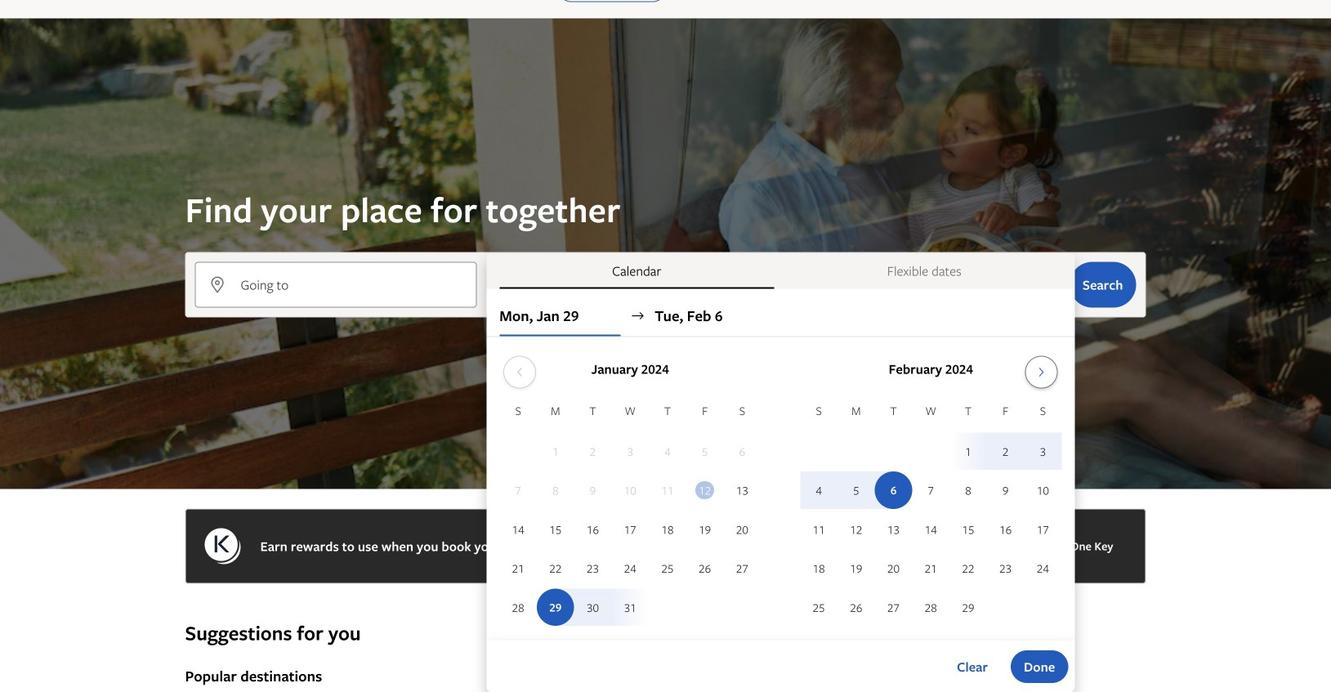Task type: describe. For each thing, give the bounding box(es) containing it.
today element
[[696, 481, 714, 499]]

recently viewed region
[[175, 594, 1156, 620]]

application inside wizard 'region'
[[499, 349, 1062, 628]]

wizard region
[[0, 18, 1331, 692]]

next month image
[[1032, 366, 1051, 379]]

directional image
[[630, 308, 645, 323]]

previous month image
[[510, 366, 529, 379]]



Task type: locate. For each thing, give the bounding box(es) containing it.
application
[[499, 349, 1062, 628]]

tab list
[[486, 253, 1075, 289]]

january 2024 element
[[499, 402, 761, 628]]

february 2024 element
[[800, 402, 1062, 628]]

tab list inside wizard 'region'
[[486, 253, 1075, 289]]

main content
[[0, 18, 1331, 692]]



Task type: vqa. For each thing, say whether or not it's contained in the screenshot.
vrbo logo
no



